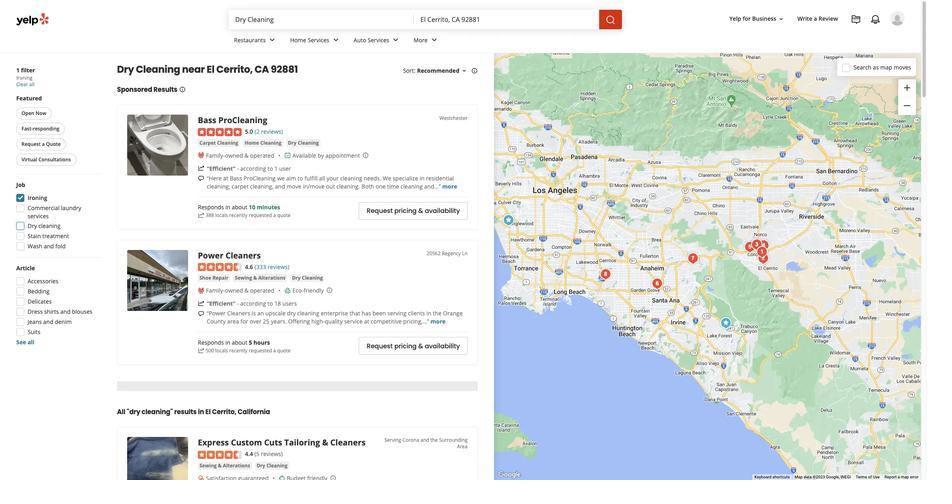 Task type: describe. For each thing, give the bounding box(es) containing it.
services for home services
[[308, 36, 330, 44]]

carpet
[[200, 139, 216, 146]]

express custom cuts tailoring & cleaners link
[[198, 437, 366, 448]]

an
[[257, 310, 264, 317]]

request pricing & availability button for power cleaners
[[359, 337, 468, 355]]

and down stain treatment
[[44, 242, 54, 250]]

shoe
[[200, 275, 211, 281]]

cleaning.
[[337, 182, 360, 190]]

request pricing & availability for cleaners
[[367, 341, 460, 351]]

cleaning down specialize
[[401, 182, 423, 190]]

all inside group
[[28, 338, 35, 346]]

dry clean factory image
[[756, 250, 772, 267]]

residential
[[426, 174, 454, 182]]

cleaning for carpet cleaning link
[[217, 139, 238, 146]]

1 16 trending v2 image from the top
[[198, 212, 205, 219]]

the inside "power cleaners is an upscale dry cleaning enterprise that has been serving clients in the orange county area for over 25 years. offering high-quality service at competitive pricing,…"
[[433, 310, 442, 317]]

projects image
[[852, 15, 862, 24]]

dry for power cleaners's 'dry cleaning' link
[[292, 275, 301, 281]]

fold
[[55, 242, 66, 250]]

operated for bass procleaning
[[250, 152, 275, 159]]

in right "results"
[[198, 408, 204, 417]]

"power cleaners is an upscale dry cleaning enterprise that has been serving clients in the orange county area for over 25 years. offering high-quality service at competitive pricing,…"
[[207, 310, 463, 325]]

procleaning inside "here at bass procleaning we aim to fulfill all your cleaning needs. we specialize in residential cleaning, carpet cleaning, and move in/move out cleaning. both one time cleaning and…"
[[244, 174, 276, 182]]

20562 regency ln
[[427, 250, 468, 257]]

more link for bass procleaning
[[443, 182, 458, 190]]

to inside "here at bass procleaning we aim to fulfill all your cleaning needs. we specialize in residential cleaning, carpet cleaning, and move in/move out cleaning. both one time cleaning and…"
[[298, 174, 303, 182]]

terms of use link
[[856, 475, 880, 479]]

16 info v2 image
[[179, 86, 186, 93]]

write a review
[[798, 15, 839, 23]]

westchester
[[440, 115, 468, 122]]

consultations
[[39, 156, 71, 163]]

cleaning for bottom 'dry cleaning' link
[[267, 462, 288, 469]]

featured group
[[15, 94, 101, 168]]

fulfill
[[305, 174, 318, 182]]

0 vertical spatial sewing & alterations link
[[233, 274, 287, 282]]

denim
[[55, 318, 72, 326]]

competitive
[[371, 318, 402, 325]]

auto
[[354, 36, 366, 44]]

tyler b. image
[[891, 11, 905, 26]]

availability for power cleaners
[[425, 341, 460, 351]]

cleaning up "cleaning."
[[340, 174, 363, 182]]

services for auto services
[[368, 36, 390, 44]]

in down area
[[226, 339, 230, 346]]

recommended
[[417, 67, 460, 74]]

quote
[[46, 141, 61, 148]]

empire laundry service image
[[749, 237, 765, 253]]

a down years.
[[273, 347, 276, 354]]

request for power cleaners
[[367, 341, 393, 351]]

0 vertical spatial sewing
[[235, 275, 252, 281]]

alterations for the topmost sewing & alterations link
[[258, 275, 286, 281]]

hours
[[254, 339, 270, 346]]

fast-
[[22, 125, 33, 132]]

use
[[874, 475, 880, 479]]

been
[[373, 310, 386, 317]]

time
[[387, 182, 399, 190]]

zoom out image
[[903, 101, 913, 111]]

cleaning for power cleaners's 'dry cleaning' link
[[302, 275, 323, 281]]

to for bass procleaning
[[268, 165, 273, 172]]

1 cleaning, from the left
[[207, 182, 230, 190]]

16 eco friendly v2 image
[[285, 288, 291, 294]]

custom
[[231, 437, 262, 448]]

4.4 star rating image
[[198, 451, 242, 459]]

16 chevron down v2 image
[[461, 67, 468, 74]]

ironing inside the 1 filter ironing clear all
[[16, 74, 32, 81]]

92881
[[271, 63, 298, 76]]

2 cleaning, from the left
[[250, 182, 274, 190]]

ca
[[255, 63, 269, 76]]

google,
[[827, 475, 840, 479]]

express custom cuts tailoring & cleaners image
[[754, 244, 771, 260]]

group containing job
[[14, 181, 101, 253]]

moves
[[894, 63, 912, 71]]

and inside "here at bass procleaning we aim to fulfill all your cleaning needs. we specialize in residential cleaning, carpet cleaning, and move in/move out cleaning. both one time cleaning and…"
[[275, 182, 285, 190]]

regency
[[442, 250, 461, 257]]

write
[[798, 15, 813, 23]]

users
[[283, 300, 297, 308]]

clients
[[408, 310, 425, 317]]

city cleaners image
[[742, 239, 758, 255]]

in inside "power cleaners is an upscale dry cleaning enterprise that has been serving clients in the orange county area for over 25 years. offering high-quality service at competitive pricing,…"
[[427, 310, 432, 317]]

featured
[[16, 94, 42, 102]]

search as map moves
[[854, 63, 912, 71]]

family-owned & operated for cleaners
[[206, 287, 275, 294]]

report a map error link
[[885, 475, 919, 479]]

according for power cleaners
[[240, 300, 266, 308]]

2 16 trending v2 image from the top
[[198, 301, 205, 307]]

"here at bass procleaning we aim to fulfill all your cleaning needs. we specialize in residential cleaning, carpet cleaning, and move in/move out cleaning. both one time cleaning and…"
[[207, 174, 454, 190]]

24 chevron down v2 image for home services
[[331, 35, 341, 45]]

24 chevron down v2 image for auto services
[[391, 35, 401, 45]]

report
[[885, 475, 897, 479]]

5.0 link
[[245, 127, 253, 136]]

write a review link
[[795, 12, 842, 26]]

responds in about 10 minutes
[[198, 203, 280, 211]]

dry up sponsored
[[117, 63, 134, 76]]

power cleaners link
[[198, 250, 261, 261]]

0 horizontal spatial sewing
[[200, 462, 217, 469]]

Near text field
[[421, 15, 593, 24]]

report a map error
[[885, 475, 919, 479]]

inegi
[[841, 475, 852, 479]]

"efficient" for procleaning
[[207, 165, 236, 172]]

16 family owned v2 image
[[198, 152, 205, 159]]

none field near
[[421, 15, 593, 24]]

out
[[326, 182, 335, 190]]

1 vertical spatial 1
[[275, 165, 278, 172]]

quote for cleaners
[[277, 347, 291, 354]]

we
[[277, 174, 285, 182]]

at inside "here at bass procleaning we aim to fulfill all your cleaning needs. we specialize in residential cleaning, carpet cleaning, and move in/move out cleaning. both one time cleaning and…"
[[223, 174, 229, 182]]

pricing for cleaners
[[395, 341, 417, 351]]

anaheim hills cleaners image
[[685, 250, 702, 267]]

terms of use
[[856, 475, 880, 479]]

388
[[206, 212, 214, 219]]

serving
[[385, 437, 402, 444]]

request a quote
[[22, 141, 61, 148]]

- for cleaners
[[237, 300, 239, 308]]

ironing inside group
[[28, 194, 47, 202]]

dry for bottom 'dry cleaning' link
[[257, 462, 265, 469]]

none field find
[[235, 15, 408, 24]]

dry cleaning link for bass procleaning
[[286, 139, 321, 147]]

18
[[275, 300, 281, 308]]

map region
[[486, 0, 928, 480]]

request pricing & availability for procleaning
[[367, 206, 460, 216]]

pricing for procleaning
[[395, 206, 417, 216]]

lucy's residential & commercial laundry service image
[[756, 237, 772, 254]]

(2 reviews) link
[[255, 127, 283, 136]]

2 vertical spatial cleaners
[[331, 437, 366, 448]]

request for bass procleaning
[[367, 206, 393, 216]]

and down 'shirts'
[[43, 318, 53, 326]]

at inside "power cleaners is an upscale dry cleaning enterprise that has been serving clients in the orange county area for over 25 years. offering high-quality service at competitive pricing,…"
[[364, 318, 370, 325]]

area
[[227, 318, 239, 325]]

quality
[[325, 318, 343, 325]]

"efficient" for cleaners
[[207, 300, 236, 308]]

sponsored
[[117, 85, 152, 94]]

500 locals recently requested a quote
[[206, 347, 291, 354]]

recently for cleaners
[[229, 347, 248, 354]]

corona
[[403, 437, 420, 444]]

carpet
[[232, 182, 249, 190]]

1 vertical spatial cerrito,
[[212, 408, 237, 417]]

bass inside "here at bass procleaning we aim to fulfill all your cleaning needs. we specialize in residential cleaning, carpet cleaning, and move in/move out cleaning. both one time cleaning and…"
[[230, 174, 242, 182]]

4.6 star rating image
[[198, 263, 242, 271]]

2 16 trending v2 image from the top
[[198, 347, 205, 354]]

about for procleaning
[[232, 203, 248, 211]]

to for power cleaners
[[268, 300, 273, 308]]

more for power cleaners
[[431, 318, 446, 325]]

in up 388 locals recently requested a quote
[[226, 203, 230, 211]]

pricing,…"
[[404, 318, 429, 325]]

1 filter ironing clear all
[[16, 66, 35, 88]]

map for moves
[[881, 63, 893, 71]]

keyboard
[[755, 475, 772, 479]]

(333
[[255, 263, 266, 271]]

that
[[350, 310, 360, 317]]

2 vertical spatial dry cleaning
[[257, 462, 288, 469]]

treatment
[[42, 232, 69, 240]]

cleaning inside group
[[38, 222, 61, 230]]

as
[[874, 63, 880, 71]]

keyboard shortcuts button
[[755, 474, 790, 480]]

express
[[198, 437, 229, 448]]

appointment
[[326, 152, 360, 159]]

a for write
[[814, 15, 818, 23]]

virtual consultations button
[[16, 154, 76, 166]]

virtual consultations
[[22, 156, 71, 163]]

responds in about 5 hours
[[198, 339, 270, 346]]

bass procleaning image
[[127, 115, 188, 176]]

16 family owned v2 image
[[198, 288, 205, 294]]

home for home cleaning
[[245, 139, 259, 146]]

carpet cleaning button
[[198, 139, 240, 147]]

and inside 'serving corona and the surrounding area'
[[421, 437, 429, 444]]

1 vertical spatial el
[[206, 408, 211, 417]]

family- for power
[[206, 287, 225, 294]]

family- for bass
[[206, 152, 225, 159]]

now
[[36, 110, 46, 117]]

request pricing & availability button for bass procleaning
[[359, 202, 468, 220]]

dry for 'dry cleaning' link related to bass procleaning
[[288, 139, 297, 146]]

home for home services
[[290, 36, 307, 44]]

request a quote button
[[16, 138, 66, 150]]

0 vertical spatial group
[[899, 79, 917, 115]]

sponsored results
[[117, 85, 177, 94]]

one
[[376, 182, 386, 190]]

0 vertical spatial cerrito,
[[217, 63, 253, 76]]

all inside the 1 filter ironing clear all
[[29, 81, 34, 88]]

locals for cleaners
[[215, 347, 228, 354]]

surrounding
[[439, 437, 468, 444]]

data
[[804, 475, 812, 479]]

24 chevron down v2 image for more
[[430, 35, 439, 45]]

cleaning for the home cleaning link
[[261, 139, 282, 146]]

business categories element
[[228, 29, 905, 53]]

all inside "here at bass procleaning we aim to fulfill all your cleaning needs. we specialize in residential cleaning, carpet cleaning, and move in/move out cleaning. both one time cleaning and…"
[[319, 174, 325, 182]]

and up denim
[[60, 308, 71, 315]]

upscale
[[266, 310, 286, 317]]

wash
[[28, 242, 42, 250]]

user actions element
[[724, 10, 917, 60]]



Task type: vqa. For each thing, say whether or not it's contained in the screenshot.
the See within the See hours link
no



Task type: locate. For each thing, give the bounding box(es) containing it.
2 locals from the top
[[215, 347, 228, 354]]

sewing down 4.6
[[235, 275, 252, 281]]

cerrito, left california
[[212, 408, 237, 417]]

1 vertical spatial "efficient"
[[207, 300, 236, 308]]

and right corona
[[421, 437, 429, 444]]

high-
[[312, 318, 325, 325]]

0 vertical spatial owned
[[225, 152, 243, 159]]

availability for bass procleaning
[[425, 206, 460, 216]]

alterations
[[258, 275, 286, 281], [223, 462, 250, 469]]

1 vertical spatial home
[[245, 139, 259, 146]]

0 vertical spatial request
[[22, 141, 41, 148]]

about for cleaners
[[232, 339, 248, 346]]

dry cleaning up 'available'
[[288, 139, 319, 146]]

0 vertical spatial el
[[207, 63, 215, 76]]

owned down repair
[[225, 287, 243, 294]]

review
[[819, 15, 839, 23]]

reviews) down the cuts
[[261, 450, 283, 458]]

suits
[[28, 328, 40, 336]]

0 vertical spatial alterations
[[258, 275, 286, 281]]

request pricing & availability button down and…"
[[359, 202, 468, 220]]

500
[[206, 347, 214, 354]]

requested down hours
[[249, 347, 272, 354]]

el
[[207, 63, 215, 76], [206, 408, 211, 417]]

0 vertical spatial dry cleaning
[[288, 139, 319, 146]]

0 vertical spatial cleaners
[[226, 250, 261, 261]]

sewing & alterations down '4.4 star rating' image
[[200, 462, 250, 469]]

alterations for bottommost sewing & alterations link
[[223, 462, 250, 469]]

request up virtual
[[22, 141, 41, 148]]

cleaners for power
[[226, 250, 261, 261]]

1 inside the 1 filter ironing clear all
[[16, 66, 20, 74]]

dry cleaning button up 'available'
[[286, 139, 321, 147]]

recently for procleaning
[[229, 212, 248, 219]]

1 family-owned & operated from the top
[[206, 152, 275, 159]]

services right auto
[[368, 36, 390, 44]]

available
[[293, 152, 316, 159]]

dry cleaning up eco-friendly in the bottom left of the page
[[292, 275, 323, 281]]

1 vertical spatial bass
[[230, 174, 242, 182]]

- up area
[[237, 300, 239, 308]]

1 family- from the top
[[206, 152, 225, 159]]

availability down and…"
[[425, 206, 460, 216]]

24 chevron down v2 image inside home services 'link'
[[331, 35, 341, 45]]

1 vertical spatial group
[[14, 181, 101, 253]]

sewing
[[235, 275, 252, 281], [200, 462, 217, 469]]

quote down years.
[[277, 347, 291, 354]]

cerrito, left 'ca'
[[217, 63, 253, 76]]

dry cleaning button up eco-friendly in the bottom left of the page
[[291, 274, 325, 282]]

1 vertical spatial request
[[367, 206, 393, 216]]

job
[[16, 181, 25, 189]]

notifications image
[[871, 15, 881, 24]]

1 vertical spatial 16 trending v2 image
[[198, 347, 205, 354]]

procleaning up the 5.0 link
[[219, 115, 268, 126]]

offering
[[288, 318, 310, 325]]

lucy's laundry & dry cleaning image
[[649, 276, 666, 292]]

recently down responds in about 10 minutes
[[229, 212, 248, 219]]

dry cleaning button for power cleaners
[[291, 274, 325, 282]]

2 vertical spatial request
[[367, 341, 393, 351]]

dry down 4.4 (5 reviews) on the left bottom
[[257, 462, 265, 469]]

- for procleaning
[[237, 165, 239, 172]]

error
[[911, 475, 919, 479]]

1 vertical spatial owned
[[225, 287, 243, 294]]

1 vertical spatial sewing & alterations link
[[198, 462, 252, 470]]

owned for cleaners
[[225, 287, 243, 294]]

dry inside group
[[28, 222, 37, 230]]

1 - from the top
[[237, 165, 239, 172]]

2 recently from the top
[[229, 347, 248, 354]]

requested for power cleaners
[[249, 347, 272, 354]]

5
[[249, 339, 252, 346]]

0 vertical spatial all
[[29, 81, 34, 88]]

16 trending v2 image up 16 speech v2 icon
[[198, 301, 205, 307]]

dry cleaning button for bass procleaning
[[286, 139, 321, 147]]

cleaning up stain treatment
[[38, 222, 61, 230]]

all left your on the top left
[[319, 174, 325, 182]]

sewing & alterations link
[[233, 274, 287, 282], [198, 462, 252, 470]]

at down the has
[[364, 318, 370, 325]]

about up 388 locals recently requested a quote
[[232, 203, 248, 211]]

0 vertical spatial to
[[268, 165, 273, 172]]

1 vertical spatial dry cleaning link
[[291, 274, 325, 282]]

article
[[16, 264, 35, 272]]

tailoring
[[285, 437, 320, 448]]

more link
[[407, 29, 446, 53]]

dry
[[287, 310, 296, 317]]

cleaning up the 'offering'
[[297, 310, 319, 317]]

shortcuts
[[773, 475, 790, 479]]

0 horizontal spatial 24 chevron down v2 image
[[331, 35, 341, 45]]

bass procleaning image
[[501, 212, 517, 228]]

cleaning up 'available'
[[298, 139, 319, 146]]

requested for bass procleaning
[[249, 212, 272, 219]]

1 vertical spatial about
[[232, 339, 248, 346]]

services inside auto services link
[[368, 36, 390, 44]]

alterations down 4.4
[[223, 462, 250, 469]]

0 horizontal spatial cleaning,
[[207, 182, 230, 190]]

16 budget friendly v2 image
[[279, 475, 285, 480]]

at
[[223, 174, 229, 182], [364, 318, 370, 325]]

dry cleaning link up 'available'
[[286, 139, 321, 147]]

0 vertical spatial at
[[223, 174, 229, 182]]

reviews) for bass procleaning
[[261, 128, 283, 135]]

minutes
[[257, 203, 280, 211]]

1 vertical spatial availability
[[425, 341, 460, 351]]

according up carpet
[[240, 165, 266, 172]]

power cleaners image
[[718, 315, 734, 331]]

ironing
[[16, 74, 32, 81], [28, 194, 47, 202]]

"efficient" - according to 1 user
[[207, 165, 291, 172]]

owned
[[225, 152, 243, 159], [225, 287, 243, 294]]

0 horizontal spatial bass
[[198, 115, 216, 126]]

2 quote from the top
[[277, 347, 291, 354]]

el right "results"
[[206, 408, 211, 417]]

cleaners inside "power cleaners is an upscale dry cleaning enterprise that has been serving clients in the orange county area for over 25 years. offering high-quality service at competitive pricing,…"
[[227, 310, 250, 317]]

1 horizontal spatial 24 chevron down v2 image
[[391, 35, 401, 45]]

request pricing & availability down pricing,…"
[[367, 341, 460, 351]]

2 - from the top
[[237, 300, 239, 308]]

0 vertical spatial more link
[[443, 182, 458, 190]]

1 vertical spatial alterations
[[223, 462, 250, 469]]

request pricing & availability button down pricing,…"
[[359, 337, 468, 355]]

request down competitive on the bottom of the page
[[367, 341, 393, 351]]

2 services from the left
[[368, 36, 390, 44]]

request pricing & availability down and…"
[[367, 206, 460, 216]]

0 horizontal spatial services
[[308, 36, 330, 44]]

1 left user
[[275, 165, 278, 172]]

to right aim
[[298, 174, 303, 182]]

2 request pricing & availability button from the top
[[359, 337, 468, 355]]

1 vertical spatial cleaners
[[227, 310, 250, 317]]

sewing up '16 satisfactions guaranteed v2' icon
[[200, 462, 217, 469]]

sewing & alterations link down (333
[[233, 274, 287, 282]]

cleaners for "power
[[227, 310, 250, 317]]

1 horizontal spatial none field
[[421, 15, 593, 24]]

family-
[[206, 152, 225, 159], [206, 287, 225, 294]]

3 24 chevron down v2 image from the left
[[430, 35, 439, 45]]

quote
[[277, 212, 291, 219], [277, 347, 291, 354]]

requested down minutes
[[249, 212, 272, 219]]

at right "here
[[223, 174, 229, 182]]

all "dry cleaning" results in el cerrito, california
[[117, 408, 270, 417]]

auto services
[[354, 36, 390, 44]]

operated for power cleaners
[[250, 287, 275, 294]]

in inside "here at bass procleaning we aim to fulfill all your cleaning needs. we specialize in residential cleaning, carpet cleaning, and move in/move out cleaning. both one time cleaning and…"
[[420, 174, 425, 182]]

sewing & alterations for sewing & alterations button related to bottommost sewing & alterations link
[[200, 462, 250, 469]]

1 owned from the top
[[225, 152, 243, 159]]

2 none field from the left
[[421, 15, 593, 24]]

needs.
[[364, 174, 382, 182]]

see all button
[[16, 338, 35, 346]]

express custom cuts tailoring & cleaners image
[[127, 437, 188, 480]]

2 vertical spatial dry cleaning link
[[255, 462, 289, 470]]

1 vertical spatial pricing
[[395, 341, 417, 351]]

services down find field
[[308, 36, 330, 44]]

4.6
[[245, 263, 253, 271]]

0 horizontal spatial none field
[[235, 15, 408, 24]]

sewing & alterations for sewing & alterations button for the topmost sewing & alterations link
[[235, 275, 286, 281]]

1 vertical spatial recently
[[229, 347, 248, 354]]

available by appointment
[[293, 152, 360, 159]]

of
[[869, 475, 873, 479]]

results
[[174, 408, 197, 417]]

0 vertical spatial recently
[[229, 212, 248, 219]]

alterations down (333 reviews)
[[258, 275, 286, 281]]

1 vertical spatial locals
[[215, 347, 228, 354]]

bass up carpet
[[230, 174, 242, 182]]

group containing article
[[14, 264, 101, 346]]

2 availability from the top
[[425, 341, 460, 351]]

0 vertical spatial according
[[240, 165, 266, 172]]

2 vertical spatial group
[[14, 264, 101, 346]]

24 chevron down v2 image inside auto services link
[[391, 35, 401, 45]]

about
[[232, 203, 248, 211], [232, 339, 248, 346]]

dry cleaning for procleaning
[[288, 139, 319, 146]]

cleaning down (2 reviews)
[[261, 139, 282, 146]]

sewing & alterations button for the topmost sewing & alterations link
[[233, 274, 287, 282]]

cleaning for 'dry cleaning' link related to bass procleaning
[[298, 139, 319, 146]]

1 vertical spatial sewing & alterations button
[[198, 462, 252, 470]]

16 trending v2 image
[[198, 212, 205, 219], [198, 301, 205, 307]]

a right write
[[814, 15, 818, 23]]

home cleaning button
[[243, 139, 283, 147]]

sewing & alterations button down '4.4 star rating' image
[[198, 462, 252, 470]]

serving
[[388, 310, 407, 317]]

clear all link
[[16, 81, 34, 88]]

1 horizontal spatial sewing
[[235, 275, 252, 281]]

16 available by appointment v2 image
[[285, 152, 291, 159]]

a for request
[[42, 141, 45, 148]]

shoe repair
[[200, 275, 229, 281]]

locals right the 500
[[215, 347, 228, 354]]

carpet cleaning link
[[198, 139, 240, 147]]

map data ©2023 google, inegi
[[795, 475, 852, 479]]

"efficient"
[[207, 165, 236, 172], [207, 300, 236, 308]]

5.0
[[245, 128, 253, 135]]

family-owned & operated up the "efficient" - according to 18 users
[[206, 287, 275, 294]]

2 horizontal spatial 24 chevron down v2 image
[[430, 35, 439, 45]]

1 left filter
[[16, 66, 20, 74]]

map for error
[[902, 475, 910, 479]]

2 according from the top
[[240, 300, 266, 308]]

cleaning up 16 budget friendly v2 image at the left bottom of page
[[267, 462, 288, 469]]

cleaning inside "power cleaners is an upscale dry cleaning enterprise that has been serving clients in the orange county area for over 25 years. offering high-quality service at competitive pricing,…"
[[297, 310, 319, 317]]

home inside button
[[245, 139, 259, 146]]

sewing & alterations button for bottommost sewing & alterations link
[[198, 462, 252, 470]]

24 chevron down v2 image
[[268, 35, 277, 45]]

dry
[[117, 63, 134, 76], [288, 139, 297, 146], [28, 222, 37, 230], [292, 275, 301, 281], [257, 462, 265, 469]]

0 vertical spatial pricing
[[395, 206, 417, 216]]

eco-
[[293, 287, 304, 294]]

"efficient" up "power at the left bottom of the page
[[207, 300, 236, 308]]

1 vertical spatial sewing
[[200, 462, 217, 469]]

2 request pricing & availability from the top
[[367, 341, 460, 351]]

for
[[743, 15, 751, 23], [241, 318, 248, 325]]

25
[[263, 318, 270, 325]]

dry cleaning link up eco-friendly in the bottom left of the page
[[291, 274, 325, 282]]

"efficient" up "here
[[207, 165, 236, 172]]

24 chevron down v2 image left auto
[[331, 35, 341, 45]]

1 vertical spatial the
[[431, 437, 438, 444]]

0 vertical spatial about
[[232, 203, 248, 211]]

24 chevron down v2 image right auto services
[[391, 35, 401, 45]]

1 vertical spatial request pricing & availability
[[367, 341, 460, 351]]

dry cleaning
[[288, 139, 319, 146], [292, 275, 323, 281], [257, 462, 288, 469]]

the inside 'serving corona and the surrounding area'
[[431, 437, 438, 444]]

family-owned & operated for procleaning
[[206, 152, 275, 159]]

0 horizontal spatial 1
[[16, 66, 20, 74]]

reviews) for power cleaners
[[268, 263, 290, 271]]

wash and fold
[[28, 242, 66, 250]]

home cleaning link
[[243, 139, 283, 147]]

sewing & alterations button down (333
[[233, 274, 287, 282]]

1 24 chevron down v2 image from the left
[[331, 35, 341, 45]]

2 vertical spatial reviews)
[[261, 450, 283, 458]]

1 vertical spatial -
[[237, 300, 239, 308]]

0 vertical spatial family-
[[206, 152, 225, 159]]

0 vertical spatial 16 trending v2 image
[[198, 212, 205, 219]]

cleaning up friendly
[[302, 275, 323, 281]]

stain treatment
[[28, 232, 69, 240]]

1 horizontal spatial services
[[368, 36, 390, 44]]

recently
[[229, 212, 248, 219], [229, 347, 248, 354]]

cleaning
[[340, 174, 363, 182], [401, 182, 423, 190], [38, 222, 61, 230], [297, 310, 319, 317]]

1 locals from the top
[[215, 212, 228, 219]]

shoe repair button
[[198, 274, 230, 282]]

2 vertical spatial dry cleaning button
[[255, 462, 289, 470]]

2 24 chevron down v2 image from the left
[[391, 35, 401, 45]]

dress shirts and blouses
[[28, 308, 93, 315]]

1 requested from the top
[[249, 212, 272, 219]]

(333 reviews) link
[[255, 262, 290, 271]]

search image
[[606, 15, 616, 25]]

aim
[[286, 174, 296, 182]]

more for bass procleaning
[[443, 182, 458, 190]]

ironing down filter
[[16, 74, 32, 81]]

all right clear
[[29, 81, 34, 88]]

1 horizontal spatial for
[[743, 15, 751, 23]]

2 requested from the top
[[249, 347, 272, 354]]

all
[[29, 81, 34, 88], [319, 174, 325, 182], [28, 338, 35, 346]]

1 16 trending v2 image from the top
[[198, 165, 205, 172]]

bedding
[[28, 287, 50, 295]]

1 according from the top
[[240, 165, 266, 172]]

best cleaners image
[[598, 266, 614, 283]]

a down minutes
[[273, 212, 276, 219]]

commercial
[[28, 204, 60, 212]]

1 vertical spatial family-
[[206, 287, 225, 294]]

1 horizontal spatial bass
[[230, 174, 242, 182]]

-
[[237, 165, 239, 172], [237, 300, 239, 308]]

0 vertical spatial ironing
[[16, 74, 32, 81]]

ln
[[462, 250, 468, 257]]

is
[[252, 310, 256, 317]]

2 responds from the top
[[198, 339, 224, 346]]

0 horizontal spatial home
[[245, 139, 259, 146]]

cleaning down 5 star rating image
[[217, 139, 238, 146]]

all
[[117, 408, 125, 417]]

1 horizontal spatial 1
[[275, 165, 278, 172]]

0 vertical spatial responds
[[198, 203, 224, 211]]

yelp for business
[[730, 15, 777, 23]]

16 speech v2 image
[[198, 175, 205, 182]]

0 horizontal spatial map
[[881, 63, 893, 71]]

dry cleaning button down 4.4 (5 reviews) on the left bottom
[[255, 462, 289, 470]]

24 chevron down v2 image
[[331, 35, 341, 45], [391, 35, 401, 45], [430, 35, 439, 45]]

request inside button
[[22, 141, 41, 148]]

2 vertical spatial to
[[268, 300, 273, 308]]

to left 18
[[268, 300, 273, 308]]

0 vertical spatial dry cleaning link
[[286, 139, 321, 147]]

stain
[[28, 232, 41, 240]]

more link for power cleaners
[[431, 318, 446, 325]]

1 vertical spatial operated
[[250, 287, 275, 294]]

cleaning, down "here
[[207, 182, 230, 190]]

dry cleaning link for power cleaners
[[291, 274, 325, 282]]

10
[[249, 203, 256, 211]]

5 star rating image
[[198, 128, 242, 136]]

Find text field
[[235, 15, 408, 24]]

1 vertical spatial 16 trending v2 image
[[198, 301, 205, 307]]

pricing
[[395, 206, 417, 216], [395, 341, 417, 351]]

home services
[[290, 36, 330, 44]]

responds up 388
[[198, 203, 224, 211]]

for inside button
[[743, 15, 751, 23]]

home right 24 chevron down v2 image
[[290, 36, 307, 44]]

dry up eco-
[[292, 275, 301, 281]]

in right clients
[[427, 310, 432, 317]]

0 vertical spatial -
[[237, 165, 239, 172]]

operated down the home cleaning link
[[250, 152, 275, 159]]

1 responds from the top
[[198, 203, 224, 211]]

more down residential
[[443, 182, 458, 190]]

the left surrounding
[[431, 437, 438, 444]]

0 vertical spatial request pricing & availability button
[[359, 202, 468, 220]]

1 availability from the top
[[425, 206, 460, 216]]

1 vertical spatial for
[[241, 318, 248, 325]]

1 pricing from the top
[[395, 206, 417, 216]]

1 horizontal spatial alterations
[[258, 275, 286, 281]]

operated up the "efficient" - according to 18 users
[[250, 287, 275, 294]]

home down the 5.0
[[245, 139, 259, 146]]

cleaning up results
[[136, 63, 180, 76]]

24 chevron down v2 image inside more link
[[430, 35, 439, 45]]

county
[[207, 318, 226, 325]]

about left the 5
[[232, 339, 248, 346]]

user
[[279, 165, 291, 172]]

16 info v2 image
[[472, 67, 478, 74]]

jeans
[[28, 318, 42, 326]]

services inside home services 'link'
[[308, 36, 330, 44]]

quote down minutes
[[277, 212, 291, 219]]

1 horizontal spatial home
[[290, 36, 307, 44]]

locals for procleaning
[[215, 212, 228, 219]]

owned for procleaning
[[225, 152, 243, 159]]

for inside "power cleaners is an upscale dry cleaning enterprise that has been serving clients in the orange county area for over 25 years. offering high-quality service at competitive pricing,…"
[[241, 318, 248, 325]]

0 horizontal spatial alterations
[[223, 462, 250, 469]]

info icon image
[[363, 152, 369, 158], [363, 152, 369, 158], [326, 287, 333, 294], [326, 287, 333, 294], [330, 475, 337, 480], [330, 475, 337, 480]]

1 vertical spatial request pricing & availability button
[[359, 337, 468, 355]]

16 trending v2 image
[[198, 165, 205, 172], [198, 347, 205, 354]]

2 "efficient" from the top
[[207, 300, 236, 308]]

owned down carpet cleaning button
[[225, 152, 243, 159]]

0 horizontal spatial at
[[223, 174, 229, 182]]

0 vertical spatial availability
[[425, 206, 460, 216]]

search
[[854, 63, 872, 71]]

1 vertical spatial to
[[298, 174, 303, 182]]

enterprise
[[321, 310, 348, 317]]

1 request pricing & availability button from the top
[[359, 202, 468, 220]]

0 vertical spatial more
[[443, 182, 458, 190]]

responds for power
[[198, 339, 224, 346]]

a inside "element"
[[814, 15, 818, 23]]

0 vertical spatial for
[[743, 15, 751, 23]]

family- down shoe repair button
[[206, 287, 225, 294]]

- up carpet
[[237, 165, 239, 172]]

2 owned from the top
[[225, 287, 243, 294]]

power cleaners image
[[127, 250, 188, 311]]

2 operated from the top
[[250, 287, 275, 294]]

dry cleaning near el cerrito, ca 92881
[[117, 63, 298, 76]]

more link down residential
[[443, 182, 458, 190]]

0 vertical spatial sewing & alterations
[[235, 275, 286, 281]]

1 recently from the top
[[229, 212, 248, 219]]

1 vertical spatial ironing
[[28, 194, 47, 202]]

1 vertical spatial all
[[319, 174, 325, 182]]

0 vertical spatial operated
[[250, 152, 275, 159]]

1 about from the top
[[232, 203, 248, 211]]

procleaning down "efficient" - according to 1 user on the top of the page
[[244, 174, 276, 182]]

2 family-owned & operated from the top
[[206, 287, 275, 294]]

el right the near
[[207, 63, 215, 76]]

1 vertical spatial more
[[431, 318, 446, 325]]

0 vertical spatial locals
[[215, 212, 228, 219]]

responds for bass
[[198, 203, 224, 211]]

1 horizontal spatial at
[[364, 318, 370, 325]]

1 none field from the left
[[235, 15, 408, 24]]

google image
[[496, 470, 523, 480]]

1 "efficient" from the top
[[207, 165, 236, 172]]

dry cleaning for cleaners
[[292, 275, 323, 281]]

map left error
[[902, 475, 910, 479]]

and
[[275, 182, 285, 190], [44, 242, 54, 250], [60, 308, 71, 315], [43, 318, 53, 326], [421, 437, 429, 444]]

2 family- from the top
[[206, 287, 225, 294]]

to left user
[[268, 165, 273, 172]]

see
[[16, 338, 26, 346]]

1 operated from the top
[[250, 152, 275, 159]]

according up is
[[240, 300, 266, 308]]

2 pricing from the top
[[395, 341, 417, 351]]

2 about from the top
[[232, 339, 248, 346]]

the left orange
[[433, 310, 442, 317]]

group
[[899, 79, 917, 115], [14, 181, 101, 253], [14, 264, 101, 346]]

home inside 'link'
[[290, 36, 307, 44]]

open now button
[[16, 107, 52, 120]]

1 quote from the top
[[277, 212, 291, 219]]

16 satisfactions guaranteed v2 image
[[198, 475, 205, 480]]

4.6 link
[[245, 262, 253, 271]]

quote for procleaning
[[277, 212, 291, 219]]

1 services from the left
[[308, 36, 330, 44]]

bass up 5 star rating image
[[198, 115, 216, 126]]

1 vertical spatial procleaning
[[244, 174, 276, 182]]

a for report
[[898, 475, 901, 479]]

0 vertical spatial dry cleaning button
[[286, 139, 321, 147]]

0 vertical spatial 16 trending v2 image
[[198, 165, 205, 172]]

and down we
[[275, 182, 285, 190]]

according for bass procleaning
[[240, 165, 266, 172]]

0 vertical spatial procleaning
[[219, 115, 268, 126]]

a inside button
[[42, 141, 45, 148]]

16 speech v2 image
[[198, 311, 205, 317]]

recently down responds in about 5 hours
[[229, 347, 248, 354]]

home cleaning
[[245, 139, 282, 146]]

0 vertical spatial family-owned & operated
[[206, 152, 275, 159]]

None search field
[[229, 10, 624, 29]]

for right yelp
[[743, 15, 751, 23]]

1 vertical spatial according
[[240, 300, 266, 308]]

availability down orange
[[425, 341, 460, 351]]

16 chevron down v2 image
[[779, 16, 785, 22]]

both
[[362, 182, 374, 190]]

restaurants
[[234, 36, 266, 44]]

0 vertical spatial quote
[[277, 212, 291, 219]]

1 vertical spatial quote
[[277, 347, 291, 354]]

1 request pricing & availability from the top
[[367, 206, 460, 216]]

zoom in image
[[903, 83, 913, 93]]

4.4
[[245, 450, 253, 458]]

0 vertical spatial map
[[881, 63, 893, 71]]

ironing up commercial
[[28, 194, 47, 202]]

None field
[[235, 15, 408, 24], [421, 15, 593, 24]]

1 vertical spatial map
[[902, 475, 910, 479]]

1 vertical spatial dry cleaning
[[292, 275, 323, 281]]



